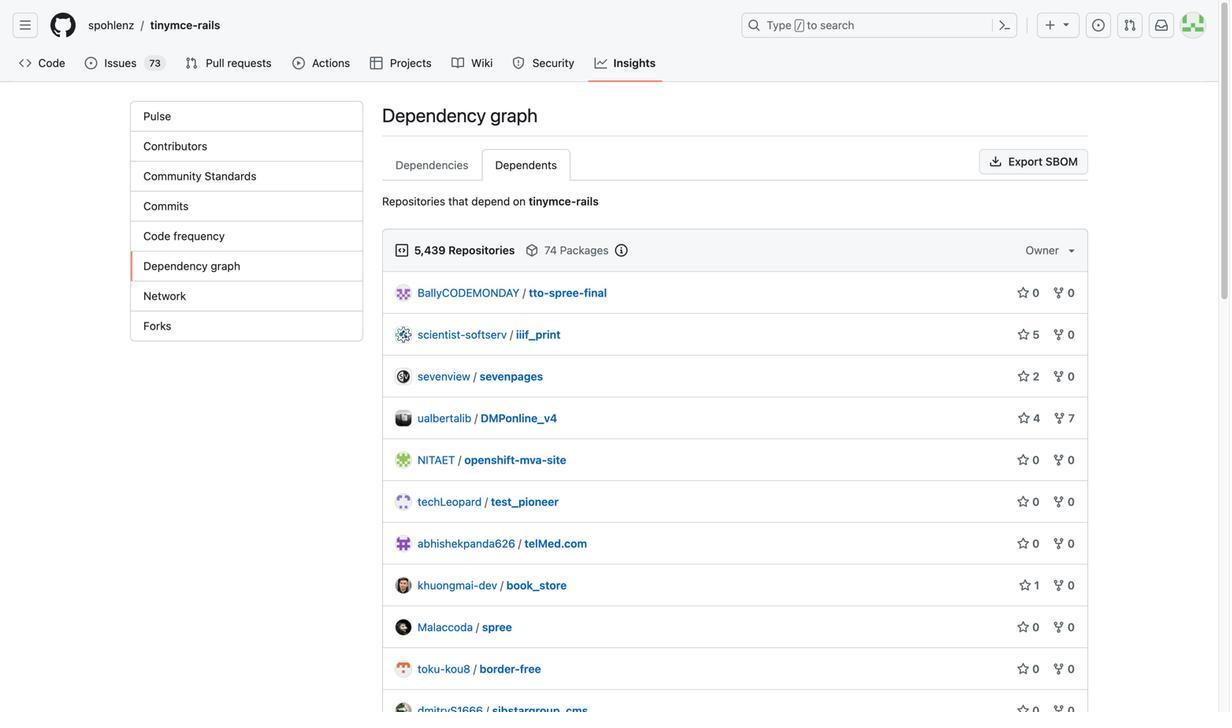 Task type: locate. For each thing, give the bounding box(es) containing it.
/ left telmed.com link
[[519, 537, 522, 550]]

security
[[533, 56, 575, 69]]

dmponline_v4
[[481, 412, 558, 425]]

scientist-softserv link
[[418, 328, 507, 341]]

triangle down image
[[1061, 18, 1073, 30]]

1 horizontal spatial rails
[[577, 195, 599, 208]]

test_pioneer link
[[491, 495, 559, 508]]

/ right the nitaet
[[458, 453, 462, 466]]

projects link
[[364, 51, 439, 75]]

@techleopard image
[[396, 494, 412, 510]]

1 vertical spatial rails
[[577, 195, 599, 208]]

1 horizontal spatial graph
[[491, 104, 538, 126]]

community
[[144, 170, 202, 183]]

commits link
[[131, 192, 363, 222]]

0 vertical spatial dependency
[[382, 104, 486, 126]]

frequency
[[174, 229, 225, 242]]

pull requests link
[[179, 51, 280, 75]]

dependencies
[[396, 158, 469, 172]]

type / to search
[[767, 19, 855, 32]]

0 horizontal spatial dependency graph
[[144, 259, 241, 272]]

repo forked image for abhishekpanda626 / telmed.com
[[1053, 537, 1066, 550]]

0 horizontal spatial tinymce-
[[150, 19, 198, 32]]

border-
[[480, 662, 520, 675]]

repo forked image
[[1053, 370, 1066, 383], [1054, 412, 1066, 425], [1053, 454, 1066, 466], [1053, 537, 1066, 550], [1053, 579, 1066, 592], [1053, 663, 1066, 675], [1053, 705, 1066, 712]]

openshift-mva-site link
[[465, 453, 567, 466]]

rails up packages
[[577, 195, 599, 208]]

repo forked image
[[1053, 287, 1066, 299], [1053, 328, 1066, 341], [1053, 496, 1066, 508], [1053, 621, 1066, 634]]

1
[[1032, 579, 1040, 592]]

scientist-
[[418, 328, 466, 341]]

dependency graph down frequency on the top left
[[144, 259, 241, 272]]

that
[[449, 195, 469, 208]]

shield image
[[513, 57, 525, 69]]

issue opened image left issues
[[85, 57, 97, 69]]

sbom
[[1046, 155, 1079, 168]]

dependency up dependencies link
[[382, 104, 486, 126]]

iiif_print
[[516, 328, 561, 341]]

code frequency
[[144, 229, 225, 242]]

final
[[584, 286, 607, 299]]

repo forked image for malaccoda / spree
[[1053, 621, 1066, 634]]

star image
[[1018, 328, 1030, 341], [1018, 412, 1031, 425], [1018, 454, 1030, 466], [1018, 537, 1030, 550], [1020, 579, 1032, 592], [1018, 663, 1030, 675], [1018, 705, 1030, 712]]

code down commits
[[144, 229, 171, 242]]

0 vertical spatial graph
[[491, 104, 538, 126]]

0 for star image for toku-kou8 / border-free
[[1030, 662, 1040, 675]]

0 vertical spatial repositories
[[382, 195, 446, 208]]

/ left tto-
[[523, 286, 526, 299]]

homepage image
[[50, 13, 76, 38]]

repo forked image for sevenview / sevenpages
[[1053, 370, 1066, 383]]

@dmitrys1666 image
[[396, 703, 412, 712]]

pull
[[206, 56, 224, 69]]

/ right the spohlenz
[[141, 19, 144, 32]]

0 for repo forked image related to nitaet / openshift-mva-site
[[1066, 453, 1076, 466]]

1 horizontal spatial dependency graph
[[382, 104, 538, 126]]

0 for repo forked image associated with sevenview / sevenpages
[[1066, 370, 1076, 383]]

code
[[38, 56, 65, 69], [144, 229, 171, 242]]

requests
[[227, 56, 272, 69]]

1 horizontal spatial repositories
[[449, 244, 515, 257]]

2 repo forked image from the top
[[1053, 328, 1066, 341]]

malaccoda link
[[418, 621, 473, 634]]

/ for dmponline_v4
[[475, 412, 478, 425]]

download image
[[990, 155, 1003, 168]]

1 horizontal spatial issue opened image
[[1093, 19, 1106, 32]]

/ for sevenpages
[[474, 370, 477, 383]]

tinymce- up git pull request image
[[150, 19, 198, 32]]

/ inside spohlenz / tinymce-rails
[[141, 19, 144, 32]]

0 horizontal spatial dependency
[[144, 259, 208, 272]]

code inside insights "element"
[[144, 229, 171, 242]]

/ right sevenview
[[474, 370, 477, 383]]

issue opened image for git pull request icon
[[1093, 19, 1106, 32]]

1 horizontal spatial tinymce-
[[529, 195, 577, 208]]

ballycodemonday link
[[418, 286, 520, 299]]

issue opened image left git pull request icon
[[1093, 19, 1106, 32]]

abhishekpanda626 / telmed.com
[[418, 537, 587, 550]]

telmed.com link
[[525, 537, 587, 550]]

code for code
[[38, 56, 65, 69]]

@khuongmai dev image
[[396, 578, 412, 593]]

spohlenz / tinymce-rails
[[88, 19, 220, 32]]

1 vertical spatial code
[[144, 229, 171, 242]]

0 for malaccoda / spree star icon
[[1030, 621, 1040, 634]]

/ right techleopard
[[485, 495, 488, 508]]

0 for ballycodemonday / tto-spree-final's star icon
[[1030, 286, 1040, 299]]

repo forked image for nitaet / openshift-mva-site
[[1053, 454, 1066, 466]]

community standards
[[144, 170, 257, 183]]

graph up dependents link
[[491, 104, 538, 126]]

1 vertical spatial tinymce-
[[529, 195, 577, 208]]

softserv
[[466, 328, 507, 341]]

test_pioneer
[[491, 495, 559, 508]]

2
[[1031, 370, 1040, 383]]

mva-
[[520, 453, 547, 466]]

ualbertalib / dmponline_v4
[[418, 412, 558, 425]]

rails up 'pull'
[[198, 19, 220, 32]]

1 horizontal spatial code
[[144, 229, 171, 242]]

issue opened image
[[1093, 19, 1106, 32], [85, 57, 97, 69]]

code link
[[13, 51, 72, 75]]

/ inside type / to search
[[797, 21, 803, 32]]

1 vertical spatial dependency
[[144, 259, 208, 272]]

1 repo forked image from the top
[[1053, 287, 1066, 299]]

depend
[[472, 195, 510, 208]]

star image for toku-kou8 / border-free
[[1018, 663, 1030, 675]]

actions
[[312, 56, 350, 69]]

/ for telmed.com
[[519, 537, 522, 550]]

code right code image
[[38, 56, 65, 69]]

ballycodemonday
[[418, 286, 520, 299]]

0 for khuongmai-dev / book_store's repo forked image
[[1066, 579, 1076, 592]]

graph
[[491, 104, 538, 126], [211, 259, 241, 272]]

export sbom link
[[980, 149, 1089, 174]]

0 horizontal spatial rails
[[198, 19, 220, 32]]

star image for techleopard / test_pioneer
[[1018, 496, 1030, 508]]

1 vertical spatial issue opened image
[[85, 57, 97, 69]]

repositories down the dependencies at the left of page
[[382, 195, 446, 208]]

star image for malaccoda / spree
[[1018, 621, 1030, 634]]

issue opened image for git pull request image
[[85, 57, 97, 69]]

star image for abhishekpanda626 / telmed.com
[[1018, 537, 1030, 550]]

nitaet link
[[418, 453, 455, 466]]

sevenview / sevenpages
[[418, 370, 543, 383]]

0 vertical spatial dependency graph
[[382, 104, 538, 126]]

git pull request image
[[1124, 19, 1137, 32]]

0 for scientist-softserv / iiif_print repo forked icon
[[1066, 328, 1076, 341]]

dependency down code frequency
[[144, 259, 208, 272]]

/ right the ualbertalib
[[475, 412, 478, 425]]

repo forked image for ualbertalib / dmponline_v4
[[1054, 412, 1066, 425]]

code square image
[[396, 244, 408, 257]]

1 vertical spatial graph
[[211, 259, 241, 272]]

toku-kou8 / border-free
[[418, 662, 542, 675]]

star image
[[1018, 287, 1030, 299], [1018, 370, 1031, 383], [1018, 496, 1030, 508], [1018, 621, 1030, 634]]

border-free link
[[480, 662, 542, 675]]

ualbertalib
[[418, 412, 472, 425]]

iiif_print link
[[516, 328, 561, 341]]

code frequency link
[[131, 222, 363, 252]]

spree-
[[549, 286, 584, 299]]

0 for repo forked icon related to ballycodemonday / tto-spree-final
[[1066, 286, 1076, 299]]

0 horizontal spatial graph
[[211, 259, 241, 272]]

dependency graph
[[382, 104, 538, 126], [144, 259, 241, 272]]

0 vertical spatial issue opened image
[[1093, 19, 1106, 32]]

list
[[82, 13, 733, 38]]

star image for ballycodemonday / tto-spree-final
[[1018, 287, 1030, 299]]

tinymce-
[[150, 19, 198, 32], [529, 195, 577, 208]]

on
[[513, 195, 526, 208]]

73
[[149, 58, 161, 69]]

4 repo forked image from the top
[[1053, 621, 1066, 634]]

contributors
[[144, 140, 207, 153]]

@abhishekpanda626 image
[[396, 536, 412, 552]]

0 vertical spatial rails
[[198, 19, 220, 32]]

3 repo forked image from the top
[[1053, 496, 1066, 508]]

git pull request image
[[185, 57, 198, 69]]

/ left spree link
[[476, 621, 479, 634]]

@sevenview image
[[396, 369, 412, 384]]

site
[[547, 453, 567, 466]]

repo forked image for ballycodemonday / tto-spree-final
[[1053, 287, 1066, 299]]

0 vertical spatial code
[[38, 56, 65, 69]]

0 horizontal spatial issue opened image
[[85, 57, 97, 69]]

graph down code frequency link
[[211, 259, 241, 272]]

repositories
[[382, 195, 446, 208], [449, 244, 515, 257]]

telmed.com
[[525, 537, 587, 550]]

kou8
[[445, 662, 471, 675]]

security link
[[506, 51, 582, 75]]

1 vertical spatial repositories
[[449, 244, 515, 257]]

@malaccoda image
[[396, 619, 412, 635]]

/ left to
[[797, 21, 803, 32]]

spohlenz link
[[82, 13, 141, 38]]

dependency graph down book image on the left top of the page
[[382, 104, 538, 126]]

actions link
[[286, 51, 358, 75]]

repositories up ballycodemonday
[[449, 244, 515, 257]]

graph image
[[595, 57, 608, 69]]

tinymce- right the on
[[529, 195, 577, 208]]

0 for repo forked icon for techleopard / test_pioneer
[[1066, 495, 1076, 508]]

0 for repo forked image corresponding to abhishekpanda626 / telmed.com
[[1066, 537, 1076, 550]]

0 vertical spatial tinymce-
[[150, 19, 198, 32]]

nitaet / openshift-mva-site
[[418, 453, 567, 466]]

/
[[141, 19, 144, 32], [797, 21, 803, 32], [523, 286, 526, 299], [510, 328, 513, 341], [474, 370, 477, 383], [475, 412, 478, 425], [458, 453, 462, 466], [485, 495, 488, 508], [519, 537, 522, 550], [501, 579, 504, 592], [476, 621, 479, 634], [474, 662, 477, 675]]

0 horizontal spatial code
[[38, 56, 65, 69]]

1 vertical spatial dependency graph
[[144, 259, 241, 272]]



Task type: vqa. For each thing, say whether or not it's contained in the screenshot.


Task type: describe. For each thing, give the bounding box(es) containing it.
5
[[1030, 328, 1040, 341]]

abhishekpanda626 link
[[418, 537, 516, 550]]

plus image
[[1045, 19, 1057, 32]]

toku-
[[418, 662, 445, 675]]

0 horizontal spatial repositories
[[382, 195, 446, 208]]

tinymce-rails link
[[144, 13, 227, 38]]

/ for test_pioneer
[[485, 495, 488, 508]]

insights element
[[130, 101, 364, 341]]

network
[[144, 289, 186, 302]]

search
[[821, 19, 855, 32]]

74                 packages link
[[526, 242, 609, 259]]

5,439                 repositories link
[[396, 242, 515, 259]]

/ for spree
[[476, 621, 479, 634]]

book_store
[[507, 579, 567, 592]]

forks link
[[131, 311, 363, 341]]

abhishekpanda626
[[418, 537, 516, 550]]

command palette image
[[999, 19, 1012, 32]]

malaccoda / spree
[[418, 621, 512, 634]]

dmponline_v4 link
[[481, 412, 558, 425]]

wiki
[[472, 56, 493, 69]]

nitaet
[[418, 453, 455, 466]]

pulse link
[[131, 102, 363, 132]]

graph inside insights "element"
[[211, 259, 241, 272]]

@ballycodemonday image
[[396, 285, 412, 301]]

insights
[[614, 56, 656, 69]]

0 for repo forked image associated with toku-kou8 / border-free
[[1066, 662, 1076, 675]]

/ for openshift-
[[458, 453, 462, 466]]

commits
[[144, 200, 189, 213]]

repo forked image for scientist-softserv / iiif_print
[[1053, 328, 1066, 341]]

4
[[1031, 412, 1041, 425]]

contributors link
[[131, 132, 363, 162]]

sevenpages link
[[480, 370, 543, 383]]

packages
[[560, 244, 609, 257]]

spree
[[482, 621, 512, 634]]

7
[[1066, 412, 1076, 425]]

rails inside spohlenz / tinymce-rails
[[198, 19, 220, 32]]

dependency insights menu element
[[382, 149, 1089, 181]]

play image
[[292, 57, 305, 69]]

0 for nitaet / openshift-mva-site's star image
[[1030, 453, 1040, 466]]

issues
[[104, 56, 137, 69]]

0 for malaccoda / spree's repo forked icon
[[1066, 621, 1076, 634]]

/ for to
[[797, 21, 803, 32]]

repositories         that depend on tinymce-rails
[[382, 195, 599, 208]]

/ right dev on the bottom of page
[[501, 579, 504, 592]]

warning element
[[612, 242, 631, 259]]

dev
[[479, 579, 498, 592]]

scientist-softserv / iiif_print
[[418, 328, 561, 341]]

list containing spohlenz / tinymce-rails
[[82, 13, 733, 38]]

type
[[767, 19, 792, 32]]

techleopard
[[418, 495, 482, 508]]

0 for star image corresponding to abhishekpanda626 / telmed.com
[[1030, 537, 1040, 550]]

@ualbertalib image
[[396, 410, 412, 426]]

repo forked image for khuongmai-dev / book_store
[[1053, 579, 1066, 592]]

ballycodemonday / tto-spree-final
[[418, 286, 607, 299]]

khuongmai-
[[418, 579, 479, 592]]

star image for scientist-softserv / iiif_print
[[1018, 328, 1030, 341]]

@nitaet image
[[396, 452, 412, 468]]

74                 packages
[[542, 244, 609, 257]]

export
[[1009, 155, 1043, 168]]

star image for sevenview / sevenpages
[[1018, 370, 1031, 383]]

star image for khuongmai-dev / book_store
[[1020, 579, 1032, 592]]

table image
[[370, 57, 383, 69]]

star image for nitaet / openshift-mva-site
[[1018, 454, 1030, 466]]

/ for tto-
[[523, 286, 526, 299]]

pulse
[[144, 110, 171, 123]]

package image
[[526, 244, 539, 257]]

spohlenz
[[88, 19, 134, 32]]

@toku kou8 image
[[396, 661, 412, 677]]

free
[[520, 662, 542, 675]]

dependents link
[[482, 149, 571, 181]]

techleopard / test_pioneer
[[418, 495, 559, 508]]

projects
[[390, 56, 432, 69]]

tto-spree-final link
[[529, 286, 607, 299]]

/ right kou8
[[474, 662, 477, 675]]

dependencies link
[[382, 149, 482, 181]]

spree link
[[482, 621, 512, 634]]

to
[[808, 19, 818, 32]]

repo forked image for techleopard / test_pioneer
[[1053, 496, 1066, 508]]

toku-kou8 link
[[418, 662, 471, 675]]

sevenpages
[[480, 370, 543, 383]]

network link
[[131, 282, 363, 311]]

repo forked image for toku-kou8 / border-free
[[1053, 663, 1066, 675]]

dependency graph inside insights "element"
[[144, 259, 241, 272]]

techleopard link
[[418, 495, 482, 508]]

dependents
[[496, 158, 557, 172]]

community standards link
[[131, 162, 363, 192]]

74
[[545, 244, 557, 257]]

dependency graph link
[[131, 252, 363, 282]]

khuongmai-dev link
[[418, 579, 498, 592]]

tto-
[[529, 286, 549, 299]]

5,439
[[414, 244, 446, 257]]

owner button
[[1026, 242, 1079, 259]]

export sbom
[[1009, 155, 1079, 168]]

triangle down image
[[1066, 244, 1079, 257]]

standards
[[205, 170, 257, 183]]

dependency inside insights "element"
[[144, 259, 208, 272]]

@scientist softserv image
[[396, 327, 412, 343]]

code for code frequency
[[144, 229, 171, 242]]

owner
[[1026, 244, 1060, 257]]

0 for star icon corresponding to techleopard / test_pioneer
[[1030, 495, 1040, 508]]

5,439                 repositories
[[412, 244, 515, 257]]

notifications image
[[1156, 19, 1169, 32]]

insights link
[[589, 51, 662, 75]]

code image
[[19, 57, 32, 69]]

/ for tinymce-
[[141, 19, 144, 32]]

openshift-
[[465, 453, 520, 466]]

/ right softserv
[[510, 328, 513, 341]]

malaccoda
[[418, 621, 473, 634]]

1 horizontal spatial dependency
[[382, 104, 486, 126]]

sevenview
[[418, 370, 471, 383]]

sevenview link
[[418, 370, 471, 383]]

tinymce- inside spohlenz / tinymce-rails
[[150, 19, 198, 32]]

warning image
[[615, 244, 628, 257]]

forks
[[144, 319, 172, 332]]

book image
[[452, 57, 465, 69]]

star image for ualbertalib / dmponline_v4
[[1018, 412, 1031, 425]]



